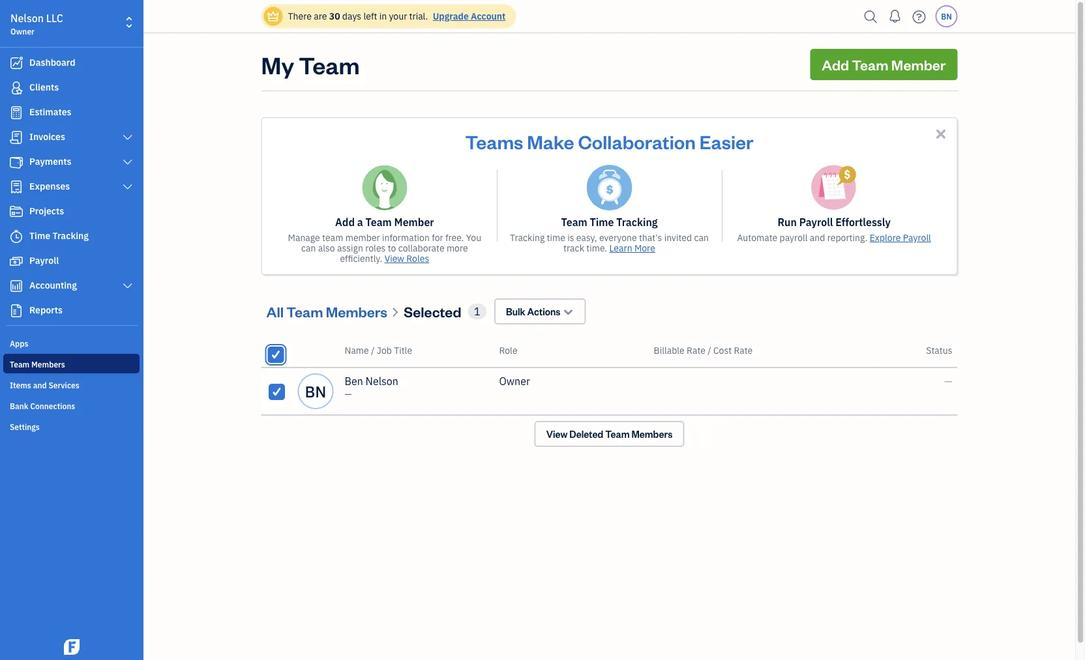 Task type: locate. For each thing, give the bounding box(es) containing it.
member down go to help image
[[891, 55, 946, 74]]

free.
[[445, 232, 464, 244]]

check image
[[270, 348, 282, 361], [271, 385, 283, 398]]

billable
[[654, 345, 685, 357]]

0 vertical spatial and
[[810, 232, 825, 244]]

payroll
[[780, 232, 808, 244]]

payroll inside main element
[[29, 255, 59, 267]]

chevron large down image
[[122, 132, 134, 143], [122, 157, 134, 168]]

can inside manage team member information for free. you can also assign roles to collaborate more efficiently.
[[301, 242, 316, 254]]

team right a
[[366, 216, 392, 229]]

nelson
[[10, 11, 44, 25], [366, 375, 398, 388]]

1 vertical spatial view
[[546, 428, 568, 441]]

0 horizontal spatial view
[[385, 253, 404, 265]]

1 vertical spatial bn
[[305, 382, 326, 402]]

and right the payroll
[[810, 232, 825, 244]]

chevrondown image
[[562, 305, 574, 318]]

0 horizontal spatial —
[[345, 388, 352, 400]]

1 horizontal spatial can
[[694, 232, 709, 244]]

chevron large down image
[[122, 182, 134, 192], [122, 281, 134, 292]]

1 vertical spatial time
[[29, 230, 50, 242]]

0 vertical spatial chevron large down image
[[122, 132, 134, 143]]

team right the deleted
[[605, 428, 630, 441]]

team inside button
[[287, 302, 323, 321]]

tracking up that's
[[616, 216, 658, 229]]

0 horizontal spatial members
[[31, 359, 65, 370]]

0 vertical spatial owner
[[10, 26, 34, 37]]

time.
[[586, 242, 607, 254]]

cost
[[713, 345, 732, 357]]

rate
[[687, 345, 706, 357], [734, 345, 753, 357]]

can
[[694, 232, 709, 244], [301, 242, 316, 254]]

chevron large down image up reports link
[[122, 281, 134, 292]]

dashboard image
[[8, 57, 24, 70]]

add
[[822, 55, 849, 74], [335, 216, 355, 229]]

1 vertical spatial members
[[31, 359, 65, 370]]

time tracking
[[29, 230, 89, 242]]

0 vertical spatial members
[[326, 302, 387, 321]]

team time tracking image
[[587, 165, 632, 211]]

run payroll effortlessly image
[[811, 165, 857, 211]]

view left 'roles'
[[385, 253, 404, 265]]

all
[[266, 302, 284, 321]]

0 vertical spatial add
[[822, 55, 849, 74]]

invited
[[664, 232, 692, 244]]

2 horizontal spatial tracking
[[616, 216, 658, 229]]

1 vertical spatial owner
[[499, 375, 530, 388]]

assign
[[337, 242, 363, 254]]

time right timer image
[[29, 230, 50, 242]]

effortlessly
[[836, 216, 891, 229]]

1 vertical spatial and
[[33, 380, 47, 391]]

2 horizontal spatial members
[[632, 428, 673, 441]]

payments
[[29, 156, 71, 168]]

information
[[382, 232, 430, 244]]

rate left cost
[[687, 345, 706, 357]]

owner down the role
[[499, 375, 530, 388]]

close image
[[934, 127, 949, 142]]

0 horizontal spatial owner
[[10, 26, 34, 37]]

chevron large down image up expenses "link"
[[122, 157, 134, 168]]

can inside tracking time is easy, everyone that's invited can track time.
[[694, 232, 709, 244]]

time
[[590, 216, 614, 229], [29, 230, 50, 242]]

/ left job
[[371, 345, 375, 357]]

can for team time tracking
[[694, 232, 709, 244]]

0 vertical spatial view
[[385, 253, 404, 265]]

projects link
[[3, 200, 140, 224]]

all team members button
[[266, 301, 387, 322]]

payroll
[[799, 216, 833, 229], [903, 232, 931, 244], [29, 255, 59, 267]]

view left the deleted
[[546, 428, 568, 441]]

— down status
[[944, 375, 952, 388]]

tracking time is easy, everyone that's invited can track time.
[[510, 232, 709, 254]]

1 horizontal spatial —
[[944, 375, 952, 388]]

upgrade account link
[[430, 10, 506, 22]]

crown image
[[266, 9, 280, 23]]

manage team member information for free. you can also assign roles to collaborate more efficiently.
[[288, 232, 481, 265]]

nelson right "ben"
[[366, 375, 398, 388]]

reports
[[29, 304, 63, 316]]

1 horizontal spatial nelson
[[366, 375, 398, 388]]

and inside run payroll effortlessly automate payroll and reporting. explore payroll
[[810, 232, 825, 244]]

payment image
[[8, 156, 24, 169]]

track
[[564, 242, 584, 254]]

for
[[432, 232, 443, 244]]

1 chevron large down image from the top
[[122, 132, 134, 143]]

and right 'items'
[[33, 380, 47, 391]]

0 vertical spatial member
[[891, 55, 946, 74]]

30
[[329, 10, 340, 22]]

time up "easy,"
[[590, 216, 614, 229]]

1 vertical spatial chevron large down image
[[122, 281, 134, 292]]

0 horizontal spatial member
[[394, 216, 434, 229]]

tracking left time
[[510, 232, 545, 244]]

— down name
[[345, 388, 352, 400]]

nelson inside ben nelson —
[[366, 375, 398, 388]]

bank connections
[[10, 401, 75, 412]]

can right invited on the right
[[694, 232, 709, 244]]

and inside main element
[[33, 380, 47, 391]]

chevron large down image inside expenses "link"
[[122, 182, 134, 192]]

view inside "view deleted team members" link
[[546, 428, 568, 441]]

0 vertical spatial nelson
[[10, 11, 44, 25]]

bn left "ben"
[[305, 382, 326, 402]]

2 chevron large down image from the top
[[122, 157, 134, 168]]

apps
[[10, 338, 28, 349]]

expenses link
[[3, 175, 140, 199]]

estimate image
[[8, 106, 24, 119]]

nelson left the llc
[[10, 11, 44, 25]]

0 horizontal spatial time
[[29, 230, 50, 242]]

bn
[[941, 11, 952, 22], [305, 382, 326, 402]]

chevron large down image for invoices
[[122, 132, 134, 143]]

items and services link
[[3, 375, 140, 395]]

1 horizontal spatial owner
[[499, 375, 530, 388]]

upgrade
[[433, 10, 469, 22]]

chevron large down image inside accounting link
[[122, 281, 134, 292]]

nelson inside nelson llc owner
[[10, 11, 44, 25]]

0 horizontal spatial tracking
[[53, 230, 89, 242]]

invoice image
[[8, 131, 24, 144]]

0 vertical spatial payroll
[[799, 216, 833, 229]]

0 horizontal spatial payroll
[[29, 255, 59, 267]]

1 horizontal spatial /
[[708, 345, 711, 357]]

team down apps
[[10, 359, 30, 370]]

automate
[[737, 232, 778, 244]]

1 vertical spatial check image
[[271, 385, 283, 398]]

payroll right explore
[[903, 232, 931, 244]]

0 horizontal spatial add
[[335, 216, 355, 229]]

team
[[299, 49, 360, 80], [852, 55, 889, 74], [366, 216, 392, 229], [561, 216, 587, 229], [287, 302, 323, 321], [10, 359, 30, 370], [605, 428, 630, 441]]

team down search icon
[[852, 55, 889, 74]]

team members link
[[3, 354, 140, 374]]

left
[[364, 10, 377, 22]]

rate right cost
[[734, 345, 753, 357]]

members
[[326, 302, 387, 321], [31, 359, 65, 370], [632, 428, 673, 441]]

roles
[[365, 242, 386, 254]]

0 horizontal spatial and
[[33, 380, 47, 391]]

easy,
[[576, 232, 597, 244]]

manage
[[288, 232, 320, 244]]

2 vertical spatial members
[[632, 428, 673, 441]]

clients
[[29, 81, 59, 93]]

1 vertical spatial add
[[335, 216, 355, 229]]

search image
[[861, 7, 881, 26]]

is
[[568, 232, 574, 244]]

member
[[345, 232, 380, 244]]

view for view roles
[[385, 253, 404, 265]]

add for add a team member
[[335, 216, 355, 229]]

1 vertical spatial member
[[394, 216, 434, 229]]

/ left cost
[[708, 345, 711, 357]]

team inside main element
[[10, 359, 30, 370]]

tracking down projects link
[[53, 230, 89, 242]]

—
[[944, 375, 952, 388], [345, 388, 352, 400]]

can left also
[[301, 242, 316, 254]]

2 vertical spatial payroll
[[29, 255, 59, 267]]

clients link
[[3, 76, 140, 100]]

payroll link
[[3, 250, 140, 273]]

you
[[466, 232, 481, 244]]

job
[[377, 345, 392, 357]]

chart image
[[8, 280, 24, 293]]

can for add a team member
[[301, 242, 316, 254]]

0 horizontal spatial /
[[371, 345, 375, 357]]

deleted
[[570, 428, 603, 441]]

payroll up accounting
[[29, 255, 59, 267]]

1 horizontal spatial bn
[[941, 11, 952, 22]]

run payroll effortlessly automate payroll and reporting. explore payroll
[[737, 216, 931, 244]]

report image
[[8, 305, 24, 318]]

0 vertical spatial chevron large down image
[[122, 182, 134, 192]]

0 vertical spatial check image
[[270, 348, 282, 361]]

1 horizontal spatial members
[[326, 302, 387, 321]]

1 vertical spatial nelson
[[366, 375, 398, 388]]

1 horizontal spatial member
[[891, 55, 946, 74]]

chevron large down image up projects link
[[122, 182, 134, 192]]

team right the all
[[287, 302, 323, 321]]

1 vertical spatial chevron large down image
[[122, 157, 134, 168]]

2 rate from the left
[[734, 345, 753, 357]]

team time tracking
[[561, 216, 658, 229]]

view for view deleted team members
[[546, 428, 568, 441]]

apps link
[[3, 333, 140, 353]]

1 vertical spatial payroll
[[903, 232, 931, 244]]

member up information
[[394, 216, 434, 229]]

1 chevron large down image from the top
[[122, 182, 134, 192]]

my
[[261, 49, 294, 80]]

expenses
[[29, 180, 70, 192]]

payroll up the payroll
[[799, 216, 833, 229]]

1 horizontal spatial view
[[546, 428, 568, 441]]

bn inside dropdown button
[[941, 11, 952, 22]]

owner up the dashboard image
[[10, 26, 34, 37]]

view deleted team members link
[[535, 421, 684, 447]]

estimates link
[[3, 101, 140, 125]]

bn right go to help image
[[941, 11, 952, 22]]

1 horizontal spatial payroll
[[799, 216, 833, 229]]

add inside button
[[822, 55, 849, 74]]

/
[[371, 345, 375, 357], [708, 345, 711, 357]]

0 vertical spatial bn
[[941, 11, 952, 22]]

2 chevron large down image from the top
[[122, 281, 134, 292]]

2 horizontal spatial payroll
[[903, 232, 931, 244]]

chevron large down image up payments link at the top left of the page
[[122, 132, 134, 143]]

account
[[471, 10, 506, 22]]

member
[[891, 55, 946, 74], [394, 216, 434, 229]]

check image for role
[[270, 348, 282, 361]]

0 horizontal spatial nelson
[[10, 11, 44, 25]]

role
[[499, 345, 518, 357]]

0 horizontal spatial can
[[301, 242, 316, 254]]

1 horizontal spatial rate
[[734, 345, 753, 357]]

1 horizontal spatial add
[[822, 55, 849, 74]]

0 horizontal spatial rate
[[687, 345, 706, 357]]

1 horizontal spatial tracking
[[510, 232, 545, 244]]

1 horizontal spatial and
[[810, 232, 825, 244]]

0 vertical spatial time
[[590, 216, 614, 229]]



Task type: vqa. For each thing, say whether or not it's contained in the screenshot.


Task type: describe. For each thing, give the bounding box(es) containing it.
view deleted team members
[[546, 428, 673, 441]]

name
[[345, 345, 369, 357]]

items
[[10, 380, 31, 391]]

members inside main element
[[31, 359, 65, 370]]

1 rate from the left
[[687, 345, 706, 357]]

view roles
[[385, 253, 429, 265]]

roles
[[407, 253, 429, 265]]

to
[[388, 242, 396, 254]]

time tracking link
[[3, 225, 140, 248]]

chevron large down image for accounting
[[122, 281, 134, 292]]

more
[[634, 242, 655, 254]]

project image
[[8, 205, 24, 218]]

2 / from the left
[[708, 345, 711, 357]]

llc
[[46, 11, 63, 25]]

1
[[474, 305, 480, 319]]

accounting link
[[3, 275, 140, 298]]

tracking inside main element
[[53, 230, 89, 242]]

accounting
[[29, 279, 77, 292]]

expense image
[[8, 181, 24, 194]]

selected
[[404, 302, 461, 321]]

main element
[[0, 0, 176, 661]]

member inside button
[[891, 55, 946, 74]]

estimates
[[29, 106, 71, 118]]

team inside button
[[852, 55, 889, 74]]

ben
[[345, 375, 363, 388]]

collaborate
[[398, 242, 444, 254]]

in
[[379, 10, 387, 22]]

chevron large down image for payments
[[122, 157, 134, 168]]

easier
[[700, 129, 754, 154]]

learn more
[[609, 242, 655, 254]]

bulk
[[506, 306, 525, 318]]

collaboration
[[578, 129, 696, 154]]

name / job title
[[345, 345, 412, 357]]

actions
[[527, 306, 560, 318]]

bulk actions
[[506, 306, 560, 318]]

team members
[[10, 359, 65, 370]]

settings link
[[3, 417, 140, 436]]

teams make collaboration easier
[[465, 129, 754, 154]]

bulk actions button
[[494, 299, 586, 325]]

team
[[322, 232, 343, 244]]

0 horizontal spatial bn
[[305, 382, 326, 402]]

run
[[778, 216, 797, 229]]

also
[[318, 242, 335, 254]]

1 / from the left
[[371, 345, 375, 357]]

a
[[357, 216, 363, 229]]

members inside button
[[326, 302, 387, 321]]

— inside ben nelson —
[[345, 388, 352, 400]]

title
[[394, 345, 412, 357]]

that's
[[639, 232, 662, 244]]

learn
[[609, 242, 632, 254]]

connections
[[30, 401, 75, 412]]

reporting.
[[827, 232, 868, 244]]

there
[[288, 10, 312, 22]]

billable rate / cost rate
[[654, 345, 753, 357]]

add a team member
[[335, 216, 434, 229]]

tracking inside tracking time is easy, everyone that's invited can track time.
[[510, 232, 545, 244]]

ben nelson —
[[345, 375, 398, 400]]

my team
[[261, 49, 360, 80]]

everyone
[[599, 232, 637, 244]]

there are 30 days left in your trial. upgrade account
[[288, 10, 506, 22]]

settings
[[10, 422, 40, 432]]

nelson llc owner
[[10, 11, 63, 37]]

team down 30
[[299, 49, 360, 80]]

go to help image
[[909, 7, 930, 26]]

payments link
[[3, 151, 140, 174]]

time
[[547, 232, 565, 244]]

dashboard
[[29, 56, 75, 68]]

add a team member image
[[362, 165, 407, 211]]

money image
[[8, 255, 24, 268]]

bank connections link
[[3, 396, 140, 415]]

owner inside nelson llc owner
[[10, 26, 34, 37]]

bn button
[[936, 5, 958, 27]]

efficiently.
[[340, 253, 382, 265]]

your
[[389, 10, 407, 22]]

add for add team member
[[822, 55, 849, 74]]

add team member button
[[810, 49, 958, 80]]

projects
[[29, 205, 64, 217]]

services
[[49, 380, 79, 391]]

team up is
[[561, 216, 587, 229]]

reports link
[[3, 299, 140, 323]]

timer image
[[8, 230, 24, 243]]

check image for owner
[[271, 385, 283, 398]]

items and services
[[10, 380, 79, 391]]

freshbooks image
[[61, 640, 82, 655]]

make
[[527, 129, 574, 154]]

dashboard link
[[3, 52, 140, 75]]

client image
[[8, 82, 24, 95]]

trial.
[[409, 10, 428, 22]]

1 horizontal spatial time
[[590, 216, 614, 229]]

status
[[926, 345, 952, 357]]

all team members
[[266, 302, 387, 321]]

invoices
[[29, 131, 65, 143]]

add team member
[[822, 55, 946, 74]]

days
[[342, 10, 361, 22]]

chevron large down image for expenses
[[122, 182, 134, 192]]

time inside main element
[[29, 230, 50, 242]]

notifications image
[[885, 3, 906, 29]]



